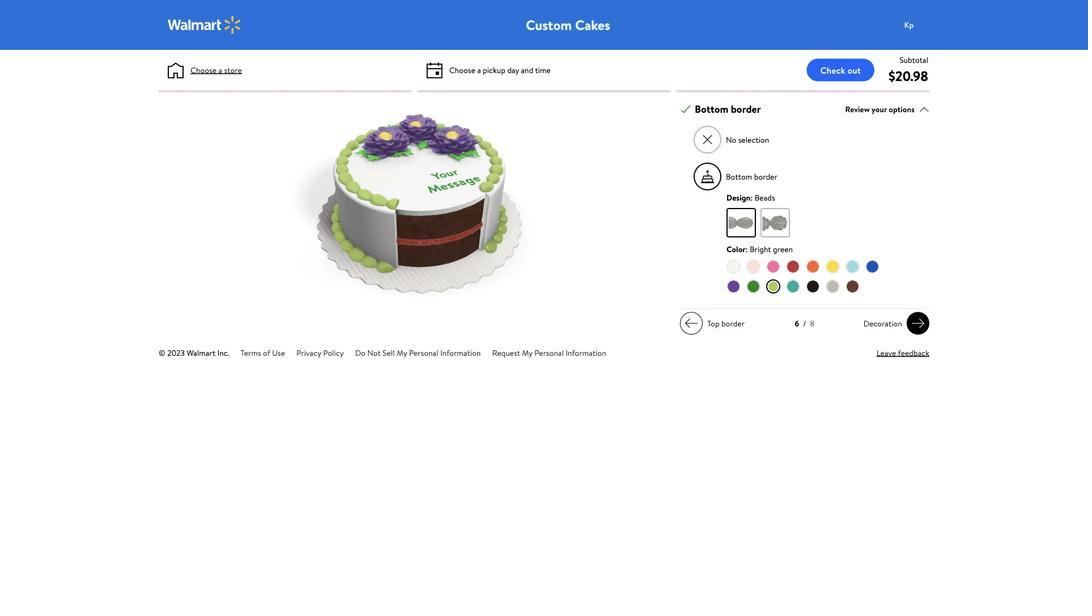 Task type: vqa. For each thing, say whether or not it's contained in the screenshot.
Learn
no



Task type: describe. For each thing, give the bounding box(es) containing it.
choose for choose a pickup day and time
[[449, 64, 476, 75]]

1 information from the left
[[441, 347, 481, 358]]

$20.98
[[889, 66, 929, 85]]

© 2023 walmart inc.
[[159, 347, 229, 358]]

request
[[492, 347, 520, 358]]

terms of use
[[241, 347, 285, 358]]

privacy
[[297, 347, 321, 358]]

store
[[224, 64, 242, 75]]

no
[[726, 134, 737, 145]]

a for pickup
[[478, 64, 481, 75]]

options
[[889, 104, 915, 115]]

pickup
[[483, 64, 506, 75]]

do not sell my personal information link
[[355, 347, 481, 358]]

: for design
[[751, 192, 753, 203]]

feedback
[[898, 347, 930, 358]]

8
[[811, 318, 815, 329]]

color
[[727, 244, 746, 255]]

a for store
[[219, 64, 222, 75]]

terms
[[241, 347, 261, 358]]

privacy policy link
[[297, 347, 344, 358]]

beads
[[755, 192, 775, 203]]

review your options element
[[846, 103, 915, 115]]

2 my from the left
[[522, 347, 533, 358]]

privacy policy
[[297, 347, 344, 358]]

of
[[263, 347, 270, 358]]

leave
[[877, 347, 897, 358]]

review your options link
[[846, 102, 930, 117]]

: for color
[[746, 244, 748, 255]]

check out
[[821, 64, 861, 76]]

selection
[[739, 134, 770, 145]]

green
[[773, 244, 793, 255]]

6
[[795, 318, 800, 329]]

kp button
[[898, 14, 944, 36]]

request my personal information
[[492, 347, 607, 358]]

leave feedback button
[[877, 347, 930, 359]]

leave feedback
[[877, 347, 930, 358]]

check
[[821, 64, 846, 76]]

1 my from the left
[[397, 347, 407, 358]]

subtotal $20.98
[[889, 54, 929, 85]]

bottom border for no selection
[[695, 102, 761, 116]]

kp
[[905, 19, 914, 30]]

bright
[[750, 244, 772, 255]]

2023
[[167, 347, 185, 358]]

and
[[521, 64, 534, 75]]

time
[[535, 64, 551, 75]]

top border link
[[680, 312, 750, 335]]

use
[[272, 347, 285, 358]]

do
[[355, 347, 366, 358]]

custom cakes
[[526, 15, 611, 34]]

©
[[159, 347, 165, 358]]

border for beads
[[755, 171, 778, 182]]

choose for choose a store
[[191, 64, 217, 75]]

bottom for no selection
[[695, 102, 729, 116]]

not
[[368, 347, 381, 358]]

icon for continue arrow image inside decoration link
[[912, 317, 925, 330]]

subtotal
[[900, 54, 929, 65]]

decoration link
[[859, 312, 930, 335]]



Task type: locate. For each thing, give the bounding box(es) containing it.
choose a store link
[[191, 64, 242, 76]]

back to walmart.com image
[[168, 16, 242, 34]]

1 personal from the left
[[409, 347, 439, 358]]

2 vertical spatial border
[[722, 318, 745, 329]]

0 horizontal spatial my
[[397, 347, 407, 358]]

1 horizontal spatial a
[[478, 64, 481, 75]]

walmart
[[187, 347, 216, 358]]

1 choose from the left
[[191, 64, 217, 75]]

custom
[[526, 15, 572, 34]]

choose a store
[[191, 64, 242, 75]]

your
[[872, 104, 887, 115]]

a
[[219, 64, 222, 75], [478, 64, 481, 75]]

personal
[[409, 347, 439, 358], [535, 347, 564, 358]]

my right request
[[522, 347, 533, 358]]

: left beads
[[751, 192, 753, 203]]

bottom border up design : beads
[[726, 171, 778, 182]]

border right top
[[722, 318, 745, 329]]

design
[[727, 192, 751, 203]]

1 horizontal spatial information
[[566, 347, 607, 358]]

icon for continue arrow image left top
[[685, 317, 699, 330]]

up arrow image
[[920, 104, 930, 114]]

border up no selection
[[731, 102, 761, 116]]

bottom right the ok image
[[695, 102, 729, 116]]

1 horizontal spatial my
[[522, 347, 533, 358]]

1 horizontal spatial choose
[[449, 64, 476, 75]]

request my personal information link
[[492, 347, 607, 358]]

a left store
[[219, 64, 222, 75]]

border for no selection
[[731, 102, 761, 116]]

choose left store
[[191, 64, 217, 75]]

policy
[[323, 347, 344, 358]]

ok image
[[681, 104, 691, 114]]

top
[[708, 318, 720, 329]]

a left "pickup"
[[478, 64, 481, 75]]

:
[[751, 192, 753, 203], [746, 244, 748, 255]]

2 personal from the left
[[535, 347, 564, 358]]

border
[[731, 102, 761, 116], [755, 171, 778, 182], [722, 318, 745, 329]]

2 information from the left
[[566, 347, 607, 358]]

/
[[804, 318, 807, 329]]

choose
[[191, 64, 217, 75], [449, 64, 476, 75]]

information
[[441, 347, 481, 358], [566, 347, 607, 358]]

do not sell my personal information
[[355, 347, 481, 358]]

0 vertical spatial border
[[731, 102, 761, 116]]

1 icon for continue arrow image from the left
[[685, 317, 699, 330]]

decoration
[[864, 318, 903, 329]]

no selection
[[726, 134, 770, 145]]

2 choose from the left
[[449, 64, 476, 75]]

0 horizontal spatial a
[[219, 64, 222, 75]]

day
[[508, 64, 519, 75]]

bottom for beads
[[726, 171, 753, 182]]

bottom border up 'no'
[[695, 102, 761, 116]]

6 / 8
[[795, 318, 815, 329]]

top border
[[708, 318, 745, 329]]

0 horizontal spatial :
[[746, 244, 748, 255]]

0 horizontal spatial choose
[[191, 64, 217, 75]]

review your options
[[846, 104, 915, 115]]

1 vertical spatial bottom
[[726, 171, 753, 182]]

personal right request
[[535, 347, 564, 358]]

remove image
[[702, 134, 714, 146]]

my right sell
[[397, 347, 407, 358]]

check out button
[[807, 59, 875, 81]]

color : bright green
[[727, 244, 793, 255]]

choose a pickup day and time
[[449, 64, 551, 75]]

1 vertical spatial :
[[746, 244, 748, 255]]

0 horizontal spatial personal
[[409, 347, 439, 358]]

1 vertical spatial bottom border
[[726, 171, 778, 182]]

bottom up design
[[726, 171, 753, 182]]

1 horizontal spatial :
[[751, 192, 753, 203]]

2 a from the left
[[478, 64, 481, 75]]

my
[[397, 347, 407, 358], [522, 347, 533, 358]]

0 horizontal spatial information
[[441, 347, 481, 358]]

0 vertical spatial :
[[751, 192, 753, 203]]

0 vertical spatial bottom border
[[695, 102, 761, 116]]

0 vertical spatial bottom
[[695, 102, 729, 116]]

icon for continue arrow image up feedback
[[912, 317, 925, 330]]

out
[[848, 64, 861, 76]]

1 a from the left
[[219, 64, 222, 75]]

terms of use link
[[241, 347, 285, 358]]

: left bright
[[746, 244, 748, 255]]

choose left "pickup"
[[449, 64, 476, 75]]

1 horizontal spatial personal
[[535, 347, 564, 358]]

icon for continue arrow image inside top border link
[[685, 317, 699, 330]]

1 horizontal spatial icon for continue arrow image
[[912, 317, 925, 330]]

cakes
[[575, 15, 611, 34]]

bottom border
[[695, 102, 761, 116], [726, 171, 778, 182]]

0 horizontal spatial icon for continue arrow image
[[685, 317, 699, 330]]

icon for continue arrow image
[[685, 317, 699, 330], [912, 317, 925, 330]]

bottom border for beads
[[726, 171, 778, 182]]

personal right sell
[[409, 347, 439, 358]]

review
[[846, 104, 870, 115]]

bottom
[[695, 102, 729, 116], [726, 171, 753, 182]]

sell
[[383, 347, 395, 358]]

inc.
[[217, 347, 229, 358]]

1 vertical spatial border
[[755, 171, 778, 182]]

border up beads
[[755, 171, 778, 182]]

design : beads
[[727, 192, 775, 203]]

2 icon for continue arrow image from the left
[[912, 317, 925, 330]]



